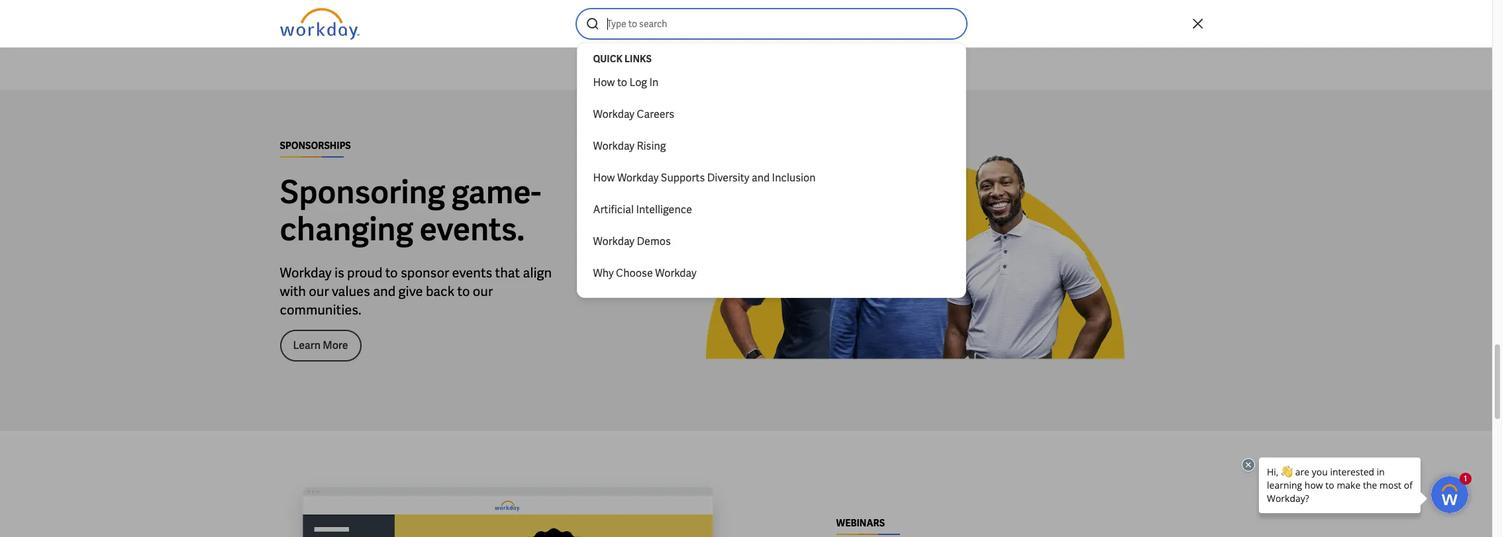 Task type: locate. For each thing, give the bounding box(es) containing it.
and left give
[[373, 283, 396, 300]]

0 horizontal spatial to
[[385, 264, 398, 281]]

workday for workday careers
[[593, 107, 635, 121]]

2 how from the top
[[593, 171, 615, 185]]

artificial intelligence link
[[585, 194, 958, 226]]

1 horizontal spatial our
[[473, 283, 493, 300]]

1 vertical spatial and
[[373, 283, 396, 300]]

links
[[625, 53, 652, 65]]

0 horizontal spatial and
[[373, 283, 396, 300]]

back
[[426, 283, 455, 300]]

to down events
[[457, 283, 470, 300]]

2 horizontal spatial to
[[617, 76, 627, 89]]

to right proud
[[385, 264, 398, 281]]

0 horizontal spatial our
[[309, 283, 329, 300]]

1 horizontal spatial and
[[752, 171, 770, 185]]

how workday supports diversity and inclusion
[[593, 171, 816, 185]]

events.
[[420, 209, 525, 250]]

webinars
[[836, 518, 885, 530]]

how up artificial
[[593, 171, 615, 185]]

1 our from the left
[[309, 283, 329, 300]]

game-
[[452, 171, 541, 212]]

quick
[[593, 53, 623, 65]]

how workday supports diversity and inclusion link
[[585, 162, 958, 194]]

how down quick
[[593, 76, 615, 89]]

our up "communities."
[[309, 283, 329, 300]]

workday down how to log in
[[593, 107, 635, 121]]

1 vertical spatial how
[[593, 171, 615, 185]]

our
[[309, 283, 329, 300], [473, 283, 493, 300]]

demos
[[637, 234, 671, 248]]

and inside how workday supports diversity and inclusion link
[[752, 171, 770, 185]]

and inside workday is proud to sponsor events that align with our values and give back to our communities.
[[373, 283, 396, 300]]

0 vertical spatial to
[[617, 76, 627, 89]]

learn more link
[[280, 330, 361, 362]]

changing
[[280, 209, 413, 250]]

how to log in link
[[585, 67, 958, 99]]

workday down workday careers
[[593, 139, 635, 153]]

1 vertical spatial to
[[385, 264, 398, 281]]

why choose workday
[[593, 266, 697, 280]]

and right diversity
[[752, 171, 770, 185]]

events
[[452, 264, 492, 281]]

to left the 'log' at left
[[617, 76, 627, 89]]

0 vertical spatial and
[[752, 171, 770, 185]]

quick links list box
[[585, 67, 958, 289]]

why
[[593, 266, 614, 280]]

1 horizontal spatial to
[[457, 283, 470, 300]]

how to log in
[[593, 76, 659, 89]]

workday for workday demos
[[593, 234, 635, 248]]

workday is proud to sponsor events that align with our values and give back to our communities.
[[280, 264, 552, 318]]

rising
[[637, 139, 666, 153]]

2 our from the left
[[473, 283, 493, 300]]

our down events
[[473, 283, 493, 300]]

workday rising link
[[585, 130, 958, 162]]

workday
[[593, 107, 635, 121], [593, 139, 635, 153], [617, 171, 659, 185], [593, 234, 635, 248], [280, 264, 332, 281], [655, 266, 697, 280]]

to inside "quick links" list box
[[617, 76, 627, 89]]

workday demos link
[[585, 226, 958, 258]]

workday down artificial
[[593, 234, 635, 248]]

1 how from the top
[[593, 76, 615, 89]]

close image
[[1190, 16, 1206, 32]]

quick links
[[593, 53, 652, 65]]

workday inside 'link'
[[593, 139, 635, 153]]

Type to search text field
[[606, 17, 961, 31]]

and
[[752, 171, 770, 185], [373, 283, 396, 300]]

workday up with
[[280, 264, 332, 281]]

workday inside workday is proud to sponsor events that align with our values and give back to our communities.
[[280, 264, 332, 281]]

0 vertical spatial how
[[593, 76, 615, 89]]

how
[[593, 76, 615, 89], [593, 171, 615, 185]]

give
[[398, 283, 423, 300]]

to
[[617, 76, 627, 89], [385, 264, 398, 281], [457, 283, 470, 300]]



Task type: vqa. For each thing, say whether or not it's contained in the screenshot.
Workday Careers
yes



Task type: describe. For each thing, give the bounding box(es) containing it.
careers
[[637, 107, 674, 121]]

workday rising
[[593, 139, 666, 153]]

values
[[332, 283, 370, 300]]

why choose workday link
[[585, 258, 958, 289]]

workday demos
[[593, 234, 671, 248]]

workday down demos
[[655, 266, 697, 280]]

in
[[650, 76, 659, 89]]

2 vertical spatial to
[[457, 283, 470, 300]]

sponsoring
[[280, 171, 445, 212]]

log
[[630, 76, 647, 89]]

workday for workday is proud to sponsor events that align with our values and give back to our communities.
[[280, 264, 332, 281]]

workday sponsorships. image
[[677, 133, 1133, 389]]

workday webinars image
[[280, 474, 736, 537]]

learn more
[[293, 338, 348, 352]]

diversity
[[707, 171, 749, 185]]

with
[[280, 283, 306, 300]]

communities.
[[280, 301, 361, 318]]

sponsoring game- changing events.
[[280, 171, 541, 250]]

inclusion
[[772, 171, 816, 185]]

sponsor
[[401, 264, 449, 281]]

align
[[523, 264, 552, 281]]

is
[[334, 264, 344, 281]]

workday careers
[[593, 107, 674, 121]]

how for how to log in
[[593, 76, 615, 89]]

artificial
[[593, 203, 634, 217]]

go to the homepage image
[[280, 8, 359, 40]]

workday for workday rising
[[593, 139, 635, 153]]

artificial intelligence
[[593, 203, 692, 217]]

more
[[323, 338, 348, 352]]

workday up artificial intelligence
[[617, 171, 659, 185]]

that
[[495, 264, 520, 281]]

intelligence
[[636, 203, 692, 217]]

proud
[[347, 264, 383, 281]]

learn
[[293, 338, 321, 352]]

choose
[[616, 266, 653, 280]]

workday careers link
[[585, 99, 958, 130]]

supports
[[661, 171, 705, 185]]

sponsorships
[[280, 140, 351, 152]]

how for how workday supports diversity and inclusion
[[593, 171, 615, 185]]



